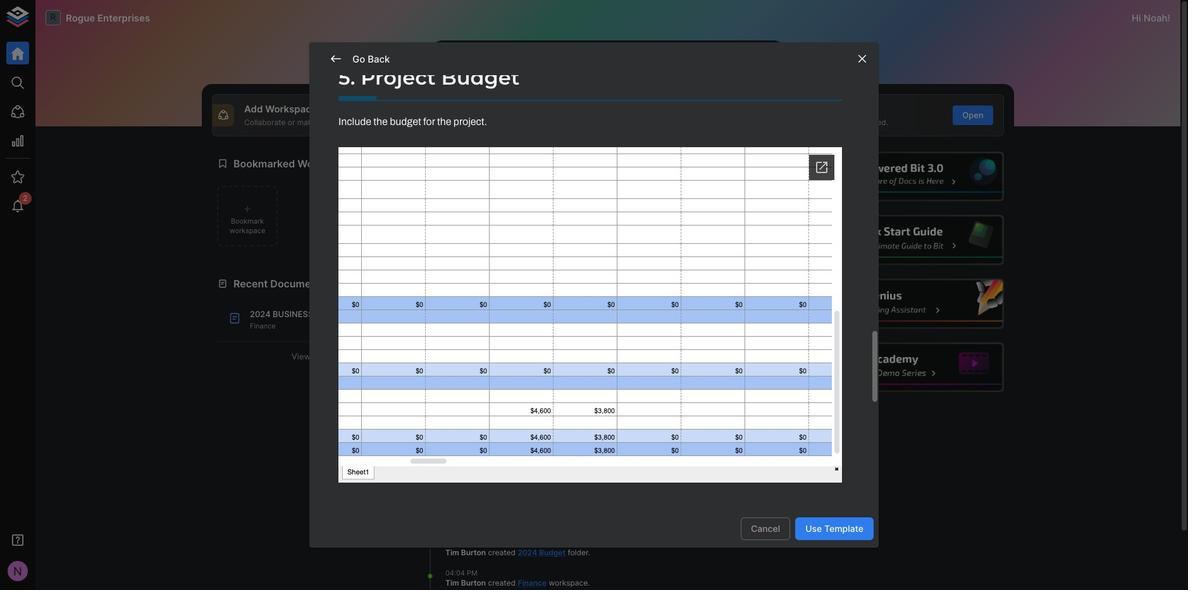 Task type: vqa. For each thing, say whether or not it's contained in the screenshot.


Task type: describe. For each thing, give the bounding box(es) containing it.
workspace activities
[[434, 278, 538, 290]]

pm for 04:04 pm tim burton created finance workspace .
[[467, 569, 478, 578]]

tim burton created
[[445, 466, 518, 476]]

r
[[50, 12, 56, 22]]

include
[[339, 116, 371, 127]]

template
[[824, 524, 864, 534]]

recently favorited
[[635, 278, 726, 290]]

0 vertical spatial documents
[[270, 278, 326, 290]]

document
[[468, 354, 504, 363]]

04:11 pm tim burton added noah lott to marketing team workspace .
[[445, 415, 558, 445]]

n button
[[4, 558, 32, 586]]

0 vertical spatial lott
[[467, 343, 481, 352]]

marketing team link
[[445, 436, 505, 445]]

04:07 pm
[[445, 457, 477, 465]]

view all button
[[217, 347, 397, 367]]

use template button
[[795, 518, 874, 541]]

add for add
[[430, 110, 446, 120]]

04:12
[[445, 374, 464, 383]]

project.
[[454, 116, 487, 127]]

04:04
[[445, 569, 465, 578]]

0 horizontal spatial finance link
[[518, 579, 547, 588]]

2024 business plan finance
[[250, 310, 338, 331]]

bookmarked
[[233, 157, 295, 170]]

1 horizontal spatial workspace
[[434, 278, 489, 290]]

include the budget for the project.
[[339, 116, 487, 127]]

04:13 pm
[[445, 333, 476, 342]]

added for .
[[488, 384, 511, 394]]

. inside 04:12 pm tim burton added noah lott to finance workspace .
[[484, 395, 487, 404]]

2024 for 2024 business plan finance
[[250, 310, 271, 320]]

faster
[[805, 118, 826, 127]]

0 horizontal spatial folder
[[490, 477, 510, 486]]

1 the from the left
[[374, 116, 388, 127]]

get
[[844, 118, 856, 127]]

it
[[319, 118, 323, 127]]

created up document .
[[483, 343, 511, 352]]

favorites
[[684, 399, 718, 409]]

team
[[484, 436, 505, 445]]

add workspace collaborate or make it private.
[[244, 103, 352, 127]]

burton for .
[[461, 548, 486, 558]]

pm for 04:12 pm tim burton added noah lott to finance workspace .
[[466, 374, 476, 383]]

rogue
[[66, 12, 95, 24]]

burton inside 04:04 pm tim burton created finance workspace .
[[461, 579, 486, 588]]

2024 tax documents link
[[445, 466, 552, 486]]

pm for 04:13 pm
[[466, 333, 476, 342]]

noah inside 04:12 pm tim burton added noah lott to finance workspace .
[[513, 384, 532, 394]]

pm for 04:11 pm tim burton added noah lott to marketing team workspace .
[[465, 415, 475, 424]]

04:11
[[445, 415, 463, 424]]

hi
[[1132, 12, 1141, 24]]

business for 2024 business plan finance
[[273, 310, 313, 320]]

finance inside 04:12 pm tim burton added noah lott to finance workspace .
[[560, 384, 589, 394]]

documents inside 2024 tax documents
[[445, 477, 487, 486]]

noah lott created
[[445, 343, 513, 352]]

favorited
[[680, 278, 726, 290]]

to for marketing team
[[551, 425, 558, 435]]

2 the from the left
[[437, 116, 451, 127]]

2024 inside 04:07 pm tim burton created 2024 budget folder .
[[518, 548, 537, 558]]

activities
[[492, 278, 538, 290]]

found.
[[721, 399, 746, 409]]

created inside 04:04 pm tim burton created finance workspace .
[[488, 579, 516, 588]]

folder inside 04:07 pm tim burton created 2024 budget folder .
[[568, 548, 588, 558]]

2024 budget link
[[518, 548, 566, 558]]

no
[[671, 399, 682, 409]]

workspaces
[[298, 157, 358, 170]]

04:13
[[445, 333, 464, 342]]

open
[[963, 110, 984, 120]]

all
[[313, 352, 323, 362]]

pm for 04:07 pm
[[466, 457, 477, 465]]

budget inside go back dialog
[[441, 65, 520, 90]]

cancel button
[[741, 518, 790, 541]]

bookmark workspace button
[[217, 186, 278, 247]]

3 burton from the top
[[461, 466, 486, 476]]

5. project budget
[[339, 65, 520, 90]]

burton for marketing
[[461, 425, 486, 435]]

tim for finance
[[445, 384, 459, 394]]

bookmarked workspaces
[[233, 157, 358, 170]]

for
[[423, 116, 435, 127]]

04:07 for 04:07 pm tim burton created 2024 budget folder .
[[445, 539, 464, 548]]

hi noah !
[[1132, 12, 1171, 24]]

create faster and get inspired.
[[779, 118, 888, 127]]

2024 tax documents
[[445, 466, 552, 486]]

2024 business plan link
[[445, 343, 572, 363]]

add for add workspace collaborate or make it private.
[[244, 103, 263, 115]]

budget
[[390, 116, 421, 127]]

. inside 04:07 pm tim burton created 2024 budget folder .
[[588, 548, 590, 558]]

3 help image from the top
[[814, 279, 1004, 329]]

tax
[[539, 466, 552, 476]]

use
[[806, 524, 822, 534]]

marketing
[[445, 436, 483, 445]]

folder .
[[487, 477, 512, 486]]

go back dialog
[[309, 43, 879, 548]]

noah right hi
[[1144, 12, 1168, 24]]

workspace inside button
[[229, 227, 265, 235]]

!
[[1168, 12, 1171, 24]]

collaborate
[[244, 118, 286, 127]]

cancel
[[751, 524, 780, 534]]



Task type: locate. For each thing, give the bounding box(es) containing it.
finance inside 04:04 pm tim burton created finance workspace .
[[518, 579, 547, 588]]

1 help image from the top
[[814, 152, 1004, 202]]

0 vertical spatial finance
[[250, 322, 276, 331]]

lott
[[467, 343, 481, 352], [534, 384, 549, 394], [534, 425, 549, 435]]

2024 inside 2024 business plan finance
[[250, 310, 271, 320]]

2 to from the top
[[551, 425, 558, 435]]

business for 2024 business plan
[[534, 343, 572, 352]]

workspace
[[265, 103, 317, 115], [434, 278, 489, 290]]

plan inside 2024 business plan finance
[[316, 310, 338, 320]]

burton for finance
[[461, 384, 486, 394]]

n
[[13, 565, 22, 579]]

burton down 04:04
[[461, 579, 486, 588]]

today
[[425, 307, 449, 317]]

bookmark workspace
[[229, 217, 265, 235]]

1 horizontal spatial folder
[[568, 548, 588, 558]]

folder right 2024 budget link
[[568, 548, 588, 558]]

2 tim from the top
[[445, 425, 459, 435]]

4 tim from the top
[[445, 548, 459, 558]]

0 vertical spatial 04:07
[[445, 457, 464, 465]]

2024 down recent
[[250, 310, 271, 320]]

0 vertical spatial plan
[[316, 310, 338, 320]]

2 horizontal spatial finance
[[560, 384, 589, 394]]

1 burton from the top
[[461, 384, 486, 394]]

1 horizontal spatial plan
[[445, 354, 466, 363]]

2024 for 2024 tax documents
[[518, 466, 537, 476]]

rogue enterprises
[[66, 12, 150, 24]]

0 horizontal spatial finance
[[250, 322, 276, 331]]

tim inside 04:07 pm tim burton created 2024 budget folder .
[[445, 548, 459, 558]]

burton up marketing team link
[[461, 425, 486, 435]]

added inside 04:11 pm tim burton added noah lott to marketing team workspace .
[[488, 425, 511, 435]]

pm up noah lott created
[[466, 333, 476, 342]]

folder down tim burton created
[[490, 477, 510, 486]]

0 horizontal spatial workspace
[[265, 103, 317, 115]]

noah inside 04:11 pm tim burton added noah lott to marketing team workspace .
[[513, 425, 532, 435]]

0 horizontal spatial add
[[244, 103, 263, 115]]

2 vertical spatial finance
[[518, 579, 547, 588]]

bookmark
[[231, 217, 264, 226]]

budget up project.
[[441, 65, 520, 90]]

1 horizontal spatial finance
[[518, 579, 547, 588]]

pm right 04:04
[[467, 569, 478, 578]]

added down document .
[[488, 384, 511, 394]]

1 horizontal spatial budget
[[539, 548, 566, 558]]

04:07 pm tim burton created 2024 budget folder .
[[445, 539, 590, 558]]

5 tim from the top
[[445, 579, 459, 588]]

use template
[[806, 524, 864, 534]]

2024 up 04:12 pm tim burton added noah lott to finance workspace .
[[513, 343, 532, 352]]

pm
[[466, 333, 476, 342], [466, 374, 476, 383], [465, 415, 475, 424], [466, 457, 477, 465], [466, 539, 477, 548], [467, 569, 478, 578]]

1 vertical spatial to
[[551, 425, 558, 435]]

recent documents
[[233, 278, 326, 290]]

1 vertical spatial folder
[[568, 548, 588, 558]]

tim down 04:12
[[445, 384, 459, 394]]

04:07 for 04:07 pm
[[445, 457, 464, 465]]

the left budget
[[374, 116, 388, 127]]

tim for .
[[445, 548, 459, 558]]

lott up document
[[467, 343, 481, 352]]

2024 business plan
[[445, 343, 572, 363]]

private.
[[325, 118, 352, 127]]

0 horizontal spatial plan
[[316, 310, 338, 320]]

0 vertical spatial finance link
[[560, 384, 589, 394]]

business inside 2024 business plan
[[534, 343, 572, 352]]

workspace up today
[[434, 278, 489, 290]]

plan for 2024 business plan
[[445, 354, 466, 363]]

pm right 04:11
[[465, 415, 475, 424]]

5. project
[[339, 65, 436, 90]]

the
[[374, 116, 388, 127], [437, 116, 451, 127]]

document .
[[468, 354, 506, 363]]

workspace inside 04:04 pm tim burton created finance workspace .
[[549, 579, 588, 588]]

enterprises
[[97, 12, 150, 24]]

workspace inside add workspace collaborate or make it private.
[[265, 103, 317, 115]]

0 vertical spatial added
[[488, 384, 511, 394]]

finance inside 2024 business plan finance
[[250, 322, 276, 331]]

workspace inside 04:11 pm tim burton added noah lott to marketing team workspace .
[[507, 436, 546, 445]]

to up tax
[[551, 425, 558, 435]]

1 horizontal spatial business
[[534, 343, 572, 352]]

lott up tax
[[534, 425, 549, 435]]

04:04 pm tim burton created finance workspace .
[[445, 569, 590, 588]]

1 horizontal spatial add
[[430, 110, 446, 120]]

go back
[[352, 53, 390, 65]]

view all
[[291, 352, 323, 362]]

to for finance
[[551, 384, 558, 394]]

added inside 04:12 pm tim burton added noah lott to finance workspace .
[[488, 384, 511, 394]]

04:07 inside 04:07 pm tim burton created 2024 budget folder .
[[445, 539, 464, 548]]

workspace right team
[[507, 436, 546, 445]]

burton up 04:04
[[461, 548, 486, 558]]

pm up tim burton created
[[466, 457, 477, 465]]

burton inside 04:07 pm tim burton created 2024 budget folder .
[[461, 548, 486, 558]]

1 vertical spatial 04:07
[[445, 539, 464, 548]]

business down the recent documents
[[273, 310, 313, 320]]

pm for 04:07 pm tim burton created 2024 budget folder .
[[466, 539, 477, 548]]

budget up 04:04 pm tim burton created finance workspace .
[[539, 548, 566, 558]]

added for workspace
[[488, 425, 511, 435]]

0 horizontal spatial the
[[374, 116, 388, 127]]

lott for workspace
[[534, 425, 549, 435]]

1 vertical spatial plan
[[445, 354, 466, 363]]

tim inside 04:04 pm tim burton created finance workspace .
[[445, 579, 459, 588]]

inspired.
[[858, 118, 888, 127]]

pm inside 04:07 pm tim burton created 2024 budget folder .
[[466, 539, 477, 548]]

burton down 04:12
[[461, 384, 486, 394]]

add button
[[418, 106, 459, 125]]

1 vertical spatial finance
[[560, 384, 589, 394]]

2 burton from the top
[[461, 425, 486, 435]]

2 added from the top
[[488, 425, 511, 435]]

. inside 04:11 pm tim burton added noah lott to marketing team workspace .
[[546, 436, 548, 445]]

tim down 04:04
[[445, 579, 459, 588]]

2 help image from the top
[[814, 215, 1004, 266]]

noah
[[1144, 12, 1168, 24], [445, 343, 465, 352], [513, 384, 532, 394], [513, 425, 532, 435]]

1 04:07 from the top
[[445, 457, 464, 465]]

pm inside 04:11 pm tim burton added noah lott to marketing team workspace .
[[465, 415, 475, 424]]

help image
[[814, 152, 1004, 202], [814, 215, 1004, 266], [814, 279, 1004, 329], [814, 343, 1004, 393]]

add left project.
[[430, 110, 446, 120]]

0 horizontal spatial documents
[[270, 278, 326, 290]]

to inside 04:12 pm tim burton added noah lott to finance workspace .
[[551, 384, 558, 394]]

pm right 04:12
[[466, 374, 476, 383]]

business
[[273, 310, 313, 320], [534, 343, 572, 352]]

lott down 2024 business plan link
[[534, 384, 549, 394]]

pm inside 04:04 pm tim burton created finance workspace .
[[467, 569, 478, 578]]

1 horizontal spatial documents
[[445, 477, 487, 486]]

plan
[[316, 310, 338, 320], [445, 354, 466, 363]]

or
[[288, 118, 295, 127]]

1 vertical spatial finance link
[[518, 579, 547, 588]]

4 burton from the top
[[461, 548, 486, 558]]

1 vertical spatial added
[[488, 425, 511, 435]]

the right the for
[[437, 116, 451, 127]]

open button
[[953, 106, 993, 125]]

created inside 04:07 pm tim burton created 2024 budget folder .
[[488, 548, 516, 558]]

burton
[[461, 384, 486, 394], [461, 425, 486, 435], [461, 466, 486, 476], [461, 548, 486, 558], [461, 579, 486, 588]]

1 vertical spatial documents
[[445, 477, 487, 486]]

finance
[[250, 322, 276, 331], [560, 384, 589, 394], [518, 579, 547, 588]]

2024 up 04:04 pm tim burton created finance workspace .
[[518, 548, 537, 558]]

2024 inside 2024 tax documents
[[518, 466, 537, 476]]

tim inside 04:12 pm tim burton added noah lott to finance workspace .
[[445, 384, 459, 394]]

2024 for 2024 business plan
[[513, 343, 532, 352]]

pm up 04:04 pm tim burton created finance workspace .
[[466, 539, 477, 548]]

folder
[[490, 477, 510, 486], [568, 548, 588, 558]]

. inside 04:04 pm tim burton created finance workspace .
[[588, 579, 590, 588]]

1 vertical spatial lott
[[534, 384, 549, 394]]

add
[[244, 103, 263, 115], [430, 110, 446, 120]]

no favorites found.
[[671, 399, 746, 409]]

2 04:07 from the top
[[445, 539, 464, 548]]

make
[[297, 118, 317, 127]]

recently
[[635, 278, 678, 290]]

to inside 04:11 pm tim burton added noah lott to marketing team workspace .
[[551, 425, 558, 435]]

04:12 pm tim burton added noah lott to finance workspace .
[[445, 374, 589, 404]]

noah down 04:13
[[445, 343, 465, 352]]

tim up 04:04
[[445, 548, 459, 558]]

added up team
[[488, 425, 511, 435]]

business inside 2024 business plan finance
[[273, 310, 313, 320]]

and
[[828, 118, 842, 127]]

documents up 2024 business plan finance
[[270, 278, 326, 290]]

5 burton from the top
[[461, 579, 486, 588]]

back
[[368, 53, 390, 65]]

0 vertical spatial workspace
[[265, 103, 317, 115]]

3 tim from the top
[[445, 466, 459, 476]]

tim down 04:11
[[445, 425, 459, 435]]

2024
[[250, 310, 271, 320], [513, 343, 532, 352], [518, 466, 537, 476], [518, 548, 537, 558]]

business up 04:12 pm tim burton added noah lott to finance workspace .
[[534, 343, 572, 352]]

2024 inside 2024 business plan
[[513, 343, 532, 352]]

burton inside 04:12 pm tim burton added noah lott to finance workspace .
[[461, 384, 486, 394]]

plan up 04:12
[[445, 354, 466, 363]]

1 horizontal spatial finance link
[[560, 384, 589, 394]]

noah down 2024 business plan link
[[513, 384, 532, 394]]

1 vertical spatial workspace
[[434, 278, 489, 290]]

workspace inside 04:12 pm tim burton added noah lott to finance workspace .
[[445, 395, 484, 404]]

1 vertical spatial business
[[534, 343, 572, 352]]

0 horizontal spatial business
[[273, 310, 313, 320]]

0 vertical spatial folder
[[490, 477, 510, 486]]

workspace down bookmark
[[229, 227, 265, 235]]

1 horizontal spatial the
[[437, 116, 451, 127]]

lott for .
[[534, 384, 549, 394]]

finance link
[[560, 384, 589, 394], [518, 579, 547, 588]]

go
[[352, 53, 365, 65]]

04:07 up 04:04
[[445, 539, 464, 548]]

budget inside 04:07 pm tim burton created 2024 budget folder .
[[539, 548, 566, 558]]

noah down 04:12 pm tim burton added noah lott to finance workspace .
[[513, 425, 532, 435]]

created down 04:07 pm tim burton created 2024 budget folder .
[[488, 579, 516, 588]]

add inside add workspace collaborate or make it private.
[[244, 103, 263, 115]]

04:07
[[445, 457, 464, 465], [445, 539, 464, 548]]

burton inside 04:11 pm tim burton added noah lott to marketing team workspace .
[[461, 425, 486, 435]]

lott inside 04:11 pm tim burton added noah lott to marketing team workspace .
[[534, 425, 549, 435]]

budget
[[441, 65, 520, 90], [539, 548, 566, 558]]

created
[[483, 343, 511, 352], [488, 466, 516, 476], [488, 548, 516, 558], [488, 579, 516, 588]]

tim
[[445, 384, 459, 394], [445, 425, 459, 435], [445, 466, 459, 476], [445, 548, 459, 558], [445, 579, 459, 588]]

.
[[504, 354, 506, 363], [484, 395, 487, 404], [546, 436, 548, 445], [510, 477, 512, 486], [588, 548, 590, 558], [588, 579, 590, 588]]

plan up all
[[316, 310, 338, 320]]

04:07 down marketing in the bottom of the page
[[445, 457, 464, 465]]

tim for marketing
[[445, 425, 459, 435]]

0 vertical spatial to
[[551, 384, 558, 394]]

create
[[779, 118, 803, 127]]

documents down tim burton created
[[445, 477, 487, 486]]

created up folder .
[[488, 466, 516, 476]]

lott inside 04:12 pm tim burton added noah lott to finance workspace .
[[534, 384, 549, 394]]

add inside button
[[430, 110, 446, 120]]

workspace
[[229, 227, 265, 235], [445, 395, 484, 404], [507, 436, 546, 445], [549, 579, 588, 588]]

0 horizontal spatial budget
[[441, 65, 520, 90]]

1 added from the top
[[488, 384, 511, 394]]

0 vertical spatial budget
[[441, 65, 520, 90]]

1 to from the top
[[551, 384, 558, 394]]

2 vertical spatial lott
[[534, 425, 549, 435]]

to down 2024 business plan
[[551, 384, 558, 394]]

2024 left tax
[[518, 466, 537, 476]]

4 help image from the top
[[814, 343, 1004, 393]]

workspace up or
[[265, 103, 317, 115]]

workspace down 2024 budget link
[[549, 579, 588, 588]]

view
[[291, 352, 311, 362]]

1 vertical spatial budget
[[539, 548, 566, 558]]

recent
[[233, 278, 268, 290]]

workspace down 04:12
[[445, 395, 484, 404]]

plan for 2024 business plan finance
[[316, 310, 338, 320]]

burton down 04:07 pm
[[461, 466, 486, 476]]

0 vertical spatial business
[[273, 310, 313, 320]]

1 tim from the top
[[445, 384, 459, 394]]

pm inside 04:12 pm tim burton added noah lott to finance workspace .
[[466, 374, 476, 383]]

added
[[488, 384, 511, 394], [488, 425, 511, 435]]

add up collaborate
[[244, 103, 263, 115]]

documents
[[270, 278, 326, 290], [445, 477, 487, 486]]

created up 04:04 pm tim burton created finance workspace .
[[488, 548, 516, 558]]

plan inside 2024 business plan
[[445, 354, 466, 363]]

tim inside 04:11 pm tim burton added noah lott to marketing team workspace .
[[445, 425, 459, 435]]

tim down 04:07 pm
[[445, 466, 459, 476]]



